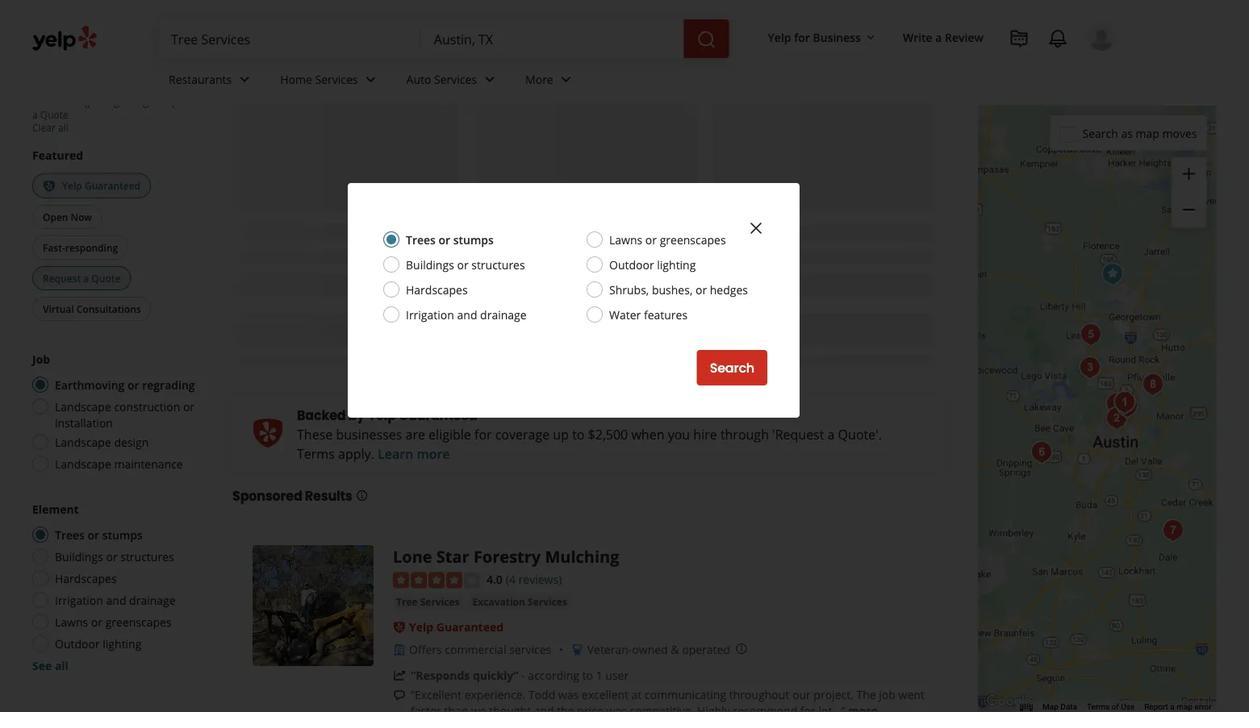 Task type: describe. For each thing, give the bounding box(es) containing it.
as
[[1121, 126, 1133, 141]]

fast
[[277, 33, 308, 56]]

results
[[305, 487, 352, 505]]

lawns inside option group
[[55, 614, 88, 630]]

write a review
[[903, 29, 984, 45]]

see all button
[[32, 658, 69, 673]]

zoom out image
[[1179, 200, 1199, 219]]

&
[[671, 642, 679, 658]]

landscape construction or installation
[[55, 399, 195, 430]]

business
[[813, 29, 861, 45]]

use
[[1121, 702, 1135, 712]]

projects image
[[1009, 29, 1029, 48]]

reviews)
[[519, 572, 562, 587]]

faster
[[411, 704, 441, 712]]

4.0 link
[[487, 570, 503, 588]]

a inside button
[[83, 272, 89, 285]]

job
[[32, 351, 50, 367]]

installation
[[55, 415, 113, 430]]

search button
[[697, 350, 767, 386]]

structures inside "search" dialog
[[471, 257, 525, 272]]

earthmoving or regrading
[[55, 377, 195, 393]]

16 commercial services v2 image
[[393, 644, 406, 657]]

construction
[[114, 399, 180, 414]]

hire
[[693, 426, 717, 443]]

24 chevron down v2 image for auto services
[[480, 70, 499, 89]]

businesses
[[336, 426, 402, 443]]

yelp inside button
[[768, 29, 791, 45]]

trees or stumps inside "search" dialog
[[406, 232, 494, 247]]

yelp up the businesses
[[368, 406, 396, 424]]

16 veteran owned v2 image
[[571, 644, 584, 657]]

map data
[[1043, 702, 1077, 712]]

earthmoving inside yelp guaranteed • earthmoving or regrading
[[32, 95, 90, 108]]

buildings or structures inside "search" dialog
[[406, 257, 525, 272]]

lone star forestry mulching image
[[253, 545, 374, 666]]

search as map moves
[[1082, 126, 1197, 141]]

landscape design
[[55, 435, 149, 450]]

auto services link
[[393, 58, 512, 105]]

map region
[[912, 70, 1249, 712]]

see
[[32, 658, 52, 673]]

4 star rating image
[[393, 572, 480, 589]]

trees inside "search" dialog
[[406, 232, 436, 247]]

error
[[1195, 702, 1212, 712]]

these businesses are eligible for coverage up to $2,500 when you hire through 'request a quote'. terms apply.
[[297, 426, 882, 463]]

guaranteed up eligible
[[399, 406, 477, 424]]

moves
[[1162, 126, 1197, 141]]

and inside "search" dialog
[[457, 307, 477, 322]]

map
[[1043, 702, 1059, 712]]

home services link
[[267, 58, 393, 105]]

learn more link
[[378, 445, 450, 463]]

irrigation inside option group
[[55, 593, 103, 608]]

search for search as map moves
[[1082, 126, 1118, 141]]

1
[[596, 668, 602, 683]]

and inside "excellent experience. todd was excellent at communicating throughout our project. the job went faster than we thought and the price was competitive. highly recommend for lot…"
[[534, 704, 554, 712]]

•
[[192, 82, 196, 95]]

lighting inside option group
[[103, 636, 142, 652]]

0 vertical spatial request a quote
[[32, 95, 194, 122]]

for inside "excellent experience. todd was excellent at communicating throughout our project. the job went faster than we thought and the price was competitive. highly recommend for lot…"
[[800, 704, 816, 712]]

tree services button
[[393, 594, 463, 610]]

get a fast response
[[232, 33, 386, 56]]

landscape for landscape design
[[55, 435, 111, 450]]

"excellent experience. todd was excellent at communicating throughout our project. the job went faster than we thought and the price was competitive. highly recommend for lot…"
[[411, 687, 925, 712]]

request inside button
[[43, 272, 81, 285]]

regrading inside option group
[[142, 377, 195, 393]]

16 chevron down v2 image
[[864, 31, 877, 44]]

(4 reviews) link
[[506, 570, 562, 588]]

tree
[[396, 595, 418, 609]]

more
[[417, 445, 450, 463]]

irrigation and drainage inside "search" dialog
[[406, 307, 527, 322]]

a right the write
[[935, 29, 942, 45]]

mulching
[[545, 545, 619, 568]]

yelp guaranteed • earthmoving or regrading
[[32, 82, 196, 108]]

star
[[436, 545, 469, 568]]

offers
[[409, 642, 442, 658]]

hedges
[[710, 282, 748, 297]]

the
[[856, 687, 876, 703]]

review
[[945, 29, 984, 45]]

landscape for landscape construction or installation
[[55, 399, 111, 414]]

a inside the these businesses are eligible for coverage up to $2,500 when you hire through 'request a quote'. terms apply.
[[828, 426, 835, 443]]

when
[[631, 426, 664, 443]]

highly
[[697, 704, 730, 712]]

structures inside option group
[[120, 549, 174, 564]]

request inside request a quote
[[157, 95, 194, 108]]

landscape for landscape maintenance
[[55, 456, 111, 472]]

1 vertical spatial earthmoving
[[55, 377, 125, 393]]

water
[[609, 307, 641, 322]]

services for excavation services
[[528, 595, 567, 609]]

through
[[720, 426, 769, 443]]

map for moves
[[1136, 126, 1159, 141]]

by
[[348, 406, 365, 424]]

outdoor lighting inside option group
[[55, 636, 142, 652]]

irrigation inside "search" dialog
[[406, 307, 454, 322]]

mike's tree service image
[[1075, 319, 1107, 351]]

-
[[521, 668, 525, 683]]

these
[[297, 426, 333, 443]]

"responds quickly" - according to 1 user
[[411, 668, 629, 683]]

1 vertical spatial to
[[582, 668, 593, 683]]

buildings or structures inside option group
[[55, 549, 174, 564]]

1 vertical spatial terms
[[1087, 702, 1110, 712]]

all for clear all
[[58, 121, 68, 134]]

open now
[[43, 210, 92, 224]]

(4 reviews)
[[506, 572, 562, 587]]

services for auto services
[[434, 71, 477, 87]]

fast-responding
[[43, 241, 118, 254]]

map data button
[[1043, 702, 1077, 712]]

drainage inside option group
[[129, 593, 176, 608]]

see all
[[32, 658, 69, 673]]

bushes,
[[652, 282, 693, 297]]

a right report
[[1170, 702, 1175, 712]]

hardscapes inside option group
[[55, 571, 117, 586]]

competitive.
[[630, 704, 694, 712]]

good guys tree service image
[[1074, 352, 1106, 384]]

terms of use
[[1087, 702, 1135, 712]]

ortiz tree trimming image
[[1157, 515, 1189, 547]]

response
[[311, 33, 386, 56]]

offers commercial services
[[409, 642, 551, 658]]

notifications image
[[1048, 29, 1068, 48]]

we
[[471, 704, 486, 712]]

previous image
[[888, 35, 907, 54]]

outdoor inside "search" dialog
[[609, 257, 654, 272]]

keyboard shortcuts image
[[1020, 704, 1033, 712]]

features
[[644, 307, 688, 322]]

lone
[[393, 545, 432, 568]]

forestry
[[474, 545, 541, 568]]

tree tx services image
[[1101, 403, 1133, 435]]

eligible
[[429, 426, 471, 443]]

16 yelp guaranteed v2 image
[[43, 180, 56, 193]]

more link
[[512, 58, 589, 105]]

excavation services button
[[469, 594, 570, 610]]

guaranteed inside featured group
[[85, 179, 140, 192]]

auto services
[[406, 71, 477, 87]]

0 vertical spatial was
[[558, 687, 579, 703]]

terms of use link
[[1087, 702, 1135, 712]]

outdoor inside option group
[[55, 636, 100, 652]]

search dialog
[[0, 0, 1249, 712]]

featured group
[[29, 147, 200, 324]]



Task type: vqa. For each thing, say whether or not it's contained in the screenshot.
Services corresponding to Excavation Services
yes



Task type: locate. For each thing, give the bounding box(es) containing it.
all inside option group
[[55, 658, 69, 673]]

featured
[[32, 148, 83, 163]]

1 vertical spatial irrigation
[[55, 593, 103, 608]]

0 vertical spatial request
[[157, 95, 194, 108]]

0 vertical spatial for
[[794, 29, 810, 45]]

for inside button
[[794, 29, 810, 45]]

the
[[557, 704, 574, 712]]

write
[[903, 29, 933, 45]]

terms inside the these businesses are eligible for coverage up to $2,500 when you hire through 'request a quote'. terms apply.
[[297, 445, 335, 463]]

24 chevron down v2 image inside home services link
[[361, 70, 380, 89]]

services inside button
[[420, 595, 460, 609]]

1 horizontal spatial drainage
[[480, 307, 527, 322]]

lawns or greenscapes inside option group
[[55, 614, 172, 630]]

to left 1
[[582, 668, 593, 683]]

0 vertical spatial landscape
[[55, 399, 111, 414]]

silver tree image
[[1111, 391, 1143, 423]]

1 vertical spatial buildings
[[55, 549, 103, 564]]

lone star forestry mulching
[[393, 545, 619, 568]]

0 horizontal spatial buildings
[[55, 549, 103, 564]]

1 vertical spatial outdoor lighting
[[55, 636, 142, 652]]

group
[[1171, 157, 1207, 228]]

0 vertical spatial regrading
[[105, 95, 148, 108]]

throughout
[[729, 687, 789, 703]]

you
[[668, 426, 690, 443]]

yelp
[[768, 29, 791, 45], [114, 82, 133, 95], [62, 179, 82, 192], [368, 406, 396, 424], [409, 620, 433, 635]]

report
[[1144, 702, 1168, 712]]

outdoor lighting inside "search" dialog
[[609, 257, 696, 272]]

1 vertical spatial request a quote
[[43, 272, 121, 285]]

yelp guaranteed up commercial
[[409, 620, 504, 635]]

lighting inside "search" dialog
[[657, 257, 696, 272]]

1 24 chevron down v2 image from the left
[[235, 70, 254, 89]]

zoom in image
[[1179, 164, 1199, 184]]

3 landscape from the top
[[55, 456, 111, 472]]

search inside button
[[710, 359, 754, 377]]

regrading up construction
[[142, 377, 195, 393]]

yelp guaranteed button up commercial
[[409, 620, 504, 635]]

1 horizontal spatial buildings or structures
[[406, 257, 525, 272]]

yelp inside featured group
[[62, 179, 82, 192]]

request a quote inside button
[[43, 272, 121, 285]]

austin tree surgeons image
[[1026, 437, 1058, 469]]

landscape up 'installation'
[[55, 399, 111, 414]]

excellent
[[582, 687, 629, 703]]

1 vertical spatial drainage
[[129, 593, 176, 608]]

guaranteed
[[136, 82, 190, 95], [85, 179, 140, 192], [399, 406, 477, 424], [436, 620, 504, 635]]

outdoor up shrubs,
[[609, 257, 654, 272]]

consultations
[[76, 302, 141, 315]]

info icon image
[[735, 643, 748, 656], [735, 643, 748, 656]]

services for home services
[[315, 71, 358, 87]]

yelp right 16 yelp guaranteed v2 image
[[62, 179, 82, 192]]

virtual consultations
[[43, 302, 141, 315]]

quote inside request a quote
[[40, 108, 68, 122]]

24 chevron down v2 image down response
[[361, 70, 380, 89]]

0 horizontal spatial 16 info v2 image
[[355, 489, 368, 502]]

yelp up offers
[[409, 620, 433, 635]]

to
[[572, 426, 585, 443], [582, 668, 593, 683]]

lot…"
[[819, 704, 845, 712]]

1 vertical spatial regrading
[[142, 377, 195, 393]]

0 vertical spatial stumps
[[453, 232, 494, 247]]

1 vertical spatial irrigation and drainage
[[55, 593, 176, 608]]

lawns
[[609, 232, 642, 247], [55, 614, 88, 630]]

0 vertical spatial yelp guaranteed button
[[32, 173, 151, 198]]

lighting
[[657, 257, 696, 272], [103, 636, 142, 652]]

yelp guaranteed button
[[32, 173, 151, 198], [409, 620, 504, 635]]

excavation services link
[[469, 594, 570, 610]]

map for error
[[1177, 702, 1193, 712]]

data
[[1061, 702, 1077, 712]]

services right the "auto"
[[434, 71, 477, 87]]

1 horizontal spatial yelp guaranteed button
[[409, 620, 504, 635]]

1 vertical spatial for
[[474, 426, 492, 443]]

quote up consultations
[[91, 272, 121, 285]]

map left error
[[1177, 702, 1193, 712]]

tree services
[[396, 595, 460, 609]]

0 vertical spatial trees or stumps
[[406, 232, 494, 247]]

0 vertical spatial buildings or structures
[[406, 257, 525, 272]]

0 horizontal spatial greenscapes
[[105, 614, 172, 630]]

user actions element
[[755, 20, 1139, 119]]

0 vertical spatial buildings
[[406, 257, 454, 272]]

guaranteed up now
[[85, 179, 140, 192]]

earthmoving
[[32, 95, 90, 108], [55, 377, 125, 393]]

0 horizontal spatial irrigation and drainage
[[55, 593, 176, 608]]

option group
[[27, 351, 200, 477], [27, 501, 200, 674]]

excavation services
[[472, 595, 567, 609]]

yelp left • on the left top of the page
[[114, 82, 133, 95]]

request
[[157, 95, 194, 108], [43, 272, 81, 285]]

24 chevron down v2 image down 'get'
[[235, 70, 254, 89]]

1 vertical spatial quote
[[91, 272, 121, 285]]

design
[[114, 435, 149, 450]]

0 horizontal spatial map
[[1136, 126, 1159, 141]]

request a quote button
[[32, 266, 131, 290]]

outdoor
[[609, 257, 654, 272], [55, 636, 100, 652]]

learn
[[378, 445, 413, 463]]

"excellent
[[411, 687, 462, 703]]

1 horizontal spatial request
[[157, 95, 194, 108]]

0 vertical spatial all
[[58, 121, 68, 134]]

home
[[280, 71, 312, 87]]

lawns or greenscapes up see all
[[55, 614, 172, 630]]

1 vertical spatial sponsored
[[232, 487, 302, 505]]

trees inside option group
[[55, 527, 85, 543]]

hardscapes inside "search" dialog
[[406, 282, 468, 297]]

1 option group from the top
[[27, 351, 200, 477]]

0 horizontal spatial outdoor
[[55, 636, 100, 652]]

buildings inside "search" dialog
[[406, 257, 454, 272]]

1 horizontal spatial 24 chevron down v2 image
[[557, 70, 576, 89]]

2 24 chevron down v2 image from the left
[[480, 70, 499, 89]]

than
[[444, 704, 468, 712]]

search for search
[[710, 359, 754, 377]]

2 24 chevron down v2 image from the left
[[557, 70, 576, 89]]

1 horizontal spatial search
[[1082, 126, 1118, 141]]

1 horizontal spatial stumps
[[453, 232, 494, 247]]

services down 4 star rating image
[[420, 595, 460, 609]]

business categories element
[[156, 58, 1116, 105]]

0 vertical spatial option group
[[27, 351, 200, 477]]

all right the clear
[[58, 121, 68, 134]]

24 chevron down v2 image inside auto services link
[[480, 70, 499, 89]]

0 horizontal spatial quote
[[40, 108, 68, 122]]

24 chevron down v2 image
[[361, 70, 380, 89], [480, 70, 499, 89]]

trees or stumps inside option group
[[55, 527, 143, 543]]

home services
[[280, 71, 358, 87]]

4.0
[[487, 572, 503, 587]]

excavation
[[472, 595, 525, 609]]

0 vertical spatial earthmoving
[[32, 95, 90, 108]]

regrading left • on the left top of the page
[[105, 95, 148, 108]]

project.
[[814, 687, 854, 703]]

a up featured
[[32, 108, 38, 122]]

1 24 chevron down v2 image from the left
[[361, 70, 380, 89]]

2 landscape from the top
[[55, 435, 111, 450]]

0 horizontal spatial buildings or structures
[[55, 549, 174, 564]]

all right see
[[55, 658, 69, 673]]

sponsored left the results
[[232, 487, 302, 505]]

sponsored for sponsored
[[392, 37, 450, 52]]

0 vertical spatial hardscapes
[[406, 282, 468, 297]]

sponsored for sponsored results
[[232, 487, 302, 505]]

learn more
[[378, 445, 450, 463]]

0 vertical spatial outdoor lighting
[[609, 257, 696, 272]]

1 horizontal spatial yelp guaranteed
[[409, 620, 504, 635]]

terms down these
[[297, 445, 335, 463]]

was
[[558, 687, 579, 703], [606, 704, 627, 712]]

0 horizontal spatial irrigation
[[55, 593, 103, 608]]

open
[[43, 210, 68, 224]]

get
[[232, 33, 260, 56]]

0 vertical spatial yelp guaranteed
[[62, 179, 140, 192]]

0 horizontal spatial yelp guaranteed
[[62, 179, 140, 192]]

1 vertical spatial option group
[[27, 501, 200, 674]]

guaranteed up commercial
[[436, 620, 504, 635]]

lawns or greenscapes inside "search" dialog
[[609, 232, 726, 247]]

0 horizontal spatial was
[[558, 687, 579, 703]]

yelp guaranteed up now
[[62, 179, 140, 192]]

0 horizontal spatial 24 chevron down v2 image
[[235, 70, 254, 89]]

lawns or greenscapes up bushes,
[[609, 232, 726, 247]]

0 horizontal spatial terms
[[297, 445, 335, 463]]

search up through
[[710, 359, 754, 377]]

veteran-
[[587, 642, 632, 658]]

1 vertical spatial trees or stumps
[[55, 527, 143, 543]]

1 vertical spatial yelp guaranteed
[[409, 620, 504, 635]]

auto
[[406, 71, 431, 87]]

24 chevron down v2 image inside restaurants link
[[235, 70, 254, 89]]

for right eligible
[[474, 426, 492, 443]]

lone star forestry mulching image
[[1097, 258, 1129, 290]]

for down our
[[800, 704, 816, 712]]

a left "quote'."
[[828, 426, 835, 443]]

1 vertical spatial search
[[710, 359, 754, 377]]

option group containing element
[[27, 501, 200, 674]]

for
[[794, 29, 810, 45], [474, 426, 492, 443], [800, 704, 816, 712]]

experience.
[[464, 687, 525, 703]]

search left the as
[[1082, 126, 1118, 141]]

regrading inside yelp guaranteed • earthmoving or regrading
[[105, 95, 148, 108]]

was up the the
[[558, 687, 579, 703]]

according
[[528, 668, 579, 683]]

virtual
[[43, 302, 74, 315]]

0 horizontal spatial and
[[106, 593, 126, 608]]

0 vertical spatial 16 info v2 image
[[453, 39, 466, 51]]

"responds
[[411, 668, 470, 683]]

terms left of
[[1087, 702, 1110, 712]]

1 horizontal spatial sponsored
[[392, 37, 450, 52]]

1 horizontal spatial lawns or greenscapes
[[609, 232, 726, 247]]

user
[[605, 668, 629, 683]]

landscape inside landscape construction or installation
[[55, 399, 111, 414]]

to inside the these businesses are eligible for coverage up to $2,500 when you hire through 'request a quote'. terms apply.
[[572, 426, 585, 443]]

lone star forestry mulching link
[[393, 545, 619, 568]]

apply.
[[338, 445, 374, 463]]

1 vertical spatial hardscapes
[[55, 571, 117, 586]]

report a map error
[[1144, 702, 1212, 712]]

search image
[[697, 30, 716, 49]]

more
[[525, 71, 553, 87]]

irrigation and drainage inside option group
[[55, 593, 176, 608]]

1 horizontal spatial outdoor lighting
[[609, 257, 696, 272]]

services down the reviews)
[[528, 595, 567, 609]]

was down excellent
[[606, 704, 627, 712]]

outdoor lighting up bushes,
[[609, 257, 696, 272]]

quote inside button
[[91, 272, 121, 285]]

for inside the these businesses are eligible for coverage up to $2,500 when you hire through 'request a quote'. terms apply.
[[474, 426, 492, 443]]

1 vertical spatial structures
[[120, 549, 174, 564]]

None search field
[[158, 19, 732, 58]]

1 landscape from the top
[[55, 399, 111, 414]]

operated
[[682, 642, 730, 658]]

1 vertical spatial 16 info v2 image
[[355, 489, 368, 502]]

yelp inside yelp guaranteed • earthmoving or regrading
[[114, 82, 133, 95]]

1 vertical spatial all
[[55, 658, 69, 673]]

0 horizontal spatial trees
[[55, 527, 85, 543]]

open now button
[[32, 205, 103, 229]]

1 horizontal spatial trees or stumps
[[406, 232, 494, 247]]

lawns up "see all" "button"
[[55, 614, 88, 630]]

structures
[[471, 257, 525, 272], [120, 549, 174, 564]]

earthmoving up clear all
[[32, 95, 90, 108]]

google image
[[982, 692, 1036, 712]]

0 vertical spatial lawns or greenscapes
[[609, 232, 726, 247]]

0 vertical spatial sponsored
[[392, 37, 450, 52]]

price
[[577, 704, 603, 712]]

yelp guaranteed button inside featured group
[[32, 173, 151, 198]]

sponsored up the "auto"
[[392, 37, 450, 52]]

1 horizontal spatial outdoor
[[609, 257, 654, 272]]

next image
[[925, 35, 944, 54]]

greenscapes
[[660, 232, 726, 247], [105, 614, 172, 630]]

16 speech v2 image
[[393, 689, 406, 702]]

or inside landscape construction or installation
[[183, 399, 195, 414]]

24 chevron down v2 image
[[235, 70, 254, 89], [557, 70, 576, 89]]

quote up featured
[[40, 108, 68, 122]]

lawns inside "search" dialog
[[609, 232, 642, 247]]

guaranteed left • on the left top of the page
[[136, 82, 190, 95]]

0 vertical spatial quote
[[40, 108, 68, 122]]

clear
[[32, 121, 56, 134]]

0 vertical spatial terms
[[297, 445, 335, 463]]

1 vertical spatial and
[[106, 593, 126, 608]]

option group containing job
[[27, 351, 200, 477]]

2 option group from the top
[[27, 501, 200, 674]]

(4
[[506, 572, 516, 587]]

1 horizontal spatial was
[[606, 704, 627, 712]]

0 horizontal spatial 24 chevron down v2 image
[[361, 70, 380, 89]]

$2,500
[[588, 426, 628, 443]]

our
[[792, 687, 811, 703]]

for left business
[[794, 29, 810, 45]]

16 info v2 image right the results
[[355, 489, 368, 502]]

yelp left business
[[768, 29, 791, 45]]

element
[[32, 501, 79, 517]]

tree services link
[[393, 594, 463, 610]]

1 vertical spatial landscape
[[55, 435, 111, 450]]

24 chevron down v2 image right the more
[[557, 70, 576, 89]]

1 horizontal spatial irrigation
[[406, 307, 454, 322]]

24 chevron down v2 image inside more link
[[557, 70, 576, 89]]

1 horizontal spatial irrigation and drainage
[[406, 307, 527, 322]]

of
[[1112, 702, 1119, 712]]

greenscapes inside "search" dialog
[[660, 232, 726, 247]]

restaurants
[[169, 71, 232, 87]]

owned
[[632, 642, 668, 658]]

0 horizontal spatial structures
[[120, 549, 174, 564]]

0 vertical spatial search
[[1082, 126, 1118, 141]]

16 info v2 image up auto services link
[[453, 39, 466, 51]]

drainage inside "search" dialog
[[480, 307, 527, 322]]

0 horizontal spatial lawns or greenscapes
[[55, 614, 172, 630]]

request down restaurants
[[157, 95, 194, 108]]

trees or stumps
[[406, 232, 494, 247], [55, 527, 143, 543]]

0 vertical spatial irrigation and drainage
[[406, 307, 527, 322]]

yelp guaranteed button up now
[[32, 173, 151, 198]]

24 chevron down v2 image right auto services
[[480, 70, 499, 89]]

yelp guaranteed
[[62, 179, 140, 192], [409, 620, 504, 635]]

a right 'get'
[[263, 33, 274, 56]]

0 vertical spatial lawns
[[609, 232, 642, 247]]

24 chevron down v2 image for more
[[557, 70, 576, 89]]

16 trending v2 image
[[393, 670, 406, 682]]

search
[[1082, 126, 1118, 141], [710, 359, 754, 377]]

a down fast-responding button
[[83, 272, 89, 285]]

1 horizontal spatial 16 info v2 image
[[453, 39, 466, 51]]

greenscapes inside option group
[[105, 614, 172, 630]]

stumps inside "search" dialog
[[453, 232, 494, 247]]

a inside request a quote
[[32, 108, 38, 122]]

1 horizontal spatial greenscapes
[[660, 232, 726, 247]]

0 horizontal spatial trees or stumps
[[55, 527, 143, 543]]

request a quote up featured
[[32, 95, 194, 122]]

1 horizontal spatial and
[[457, 307, 477, 322]]

outdoor lighting up "see all" "button"
[[55, 636, 142, 652]]

1 vertical spatial outdoor
[[55, 636, 100, 652]]

0 horizontal spatial lighting
[[103, 636, 142, 652]]

earthmoving up 'installation'
[[55, 377, 125, 393]]

1 vertical spatial stumps
[[102, 527, 143, 543]]

1 vertical spatial trees
[[55, 527, 85, 543]]

backed
[[297, 406, 346, 424]]

1 horizontal spatial 24 chevron down v2 image
[[480, 70, 499, 89]]

aaron's tree service image
[[1109, 387, 1141, 419]]

shrubs,
[[609, 282, 649, 297]]

1 horizontal spatial map
[[1177, 702, 1193, 712]]

24 chevron down v2 image for restaurants
[[235, 70, 254, 89]]

at
[[632, 687, 642, 703]]

0 vertical spatial drainage
[[480, 307, 527, 322]]

guaranteed inside yelp guaranteed • earthmoving or regrading
[[136, 82, 190, 95]]

0 horizontal spatial search
[[710, 359, 754, 377]]

lawns up shrubs,
[[609, 232, 642, 247]]

all for see all
[[55, 658, 69, 673]]

request a quote down fast-responding button
[[43, 272, 121, 285]]

and inside option group
[[106, 593, 126, 608]]

report a map error link
[[1144, 702, 1212, 712]]

a&j tree service image
[[1101, 388, 1133, 420]]

todd
[[528, 687, 555, 703]]

yelp for business
[[768, 29, 861, 45]]

1 horizontal spatial quote
[[91, 272, 121, 285]]

map right the as
[[1136, 126, 1159, 141]]

iconyelpguaranteedlarge image
[[252, 417, 284, 450], [252, 417, 284, 450]]

iconyelpguaranteedbadgesmall image
[[393, 621, 406, 634], [393, 621, 406, 634]]

0 horizontal spatial outdoor lighting
[[55, 636, 142, 652]]

recommend
[[733, 704, 797, 712]]

services down response
[[315, 71, 358, 87]]

0 vertical spatial structures
[[471, 257, 525, 272]]

24 chevron down v2 image for home services
[[361, 70, 380, 89]]

1 horizontal spatial hardscapes
[[406, 282, 468, 297]]

services for tree services
[[420, 595, 460, 609]]

services inside button
[[528, 595, 567, 609]]

yelp guaranteed inside "button"
[[62, 179, 140, 192]]

phillips trio tree service image
[[1137, 369, 1169, 401]]

went
[[898, 687, 925, 703]]

2 vertical spatial landscape
[[55, 456, 111, 472]]

16 info v2 image
[[453, 39, 466, 51], [355, 489, 368, 502]]

landscape down landscape design
[[55, 456, 111, 472]]

buildings inside option group
[[55, 549, 103, 564]]

request up virtual
[[43, 272, 81, 285]]

1 horizontal spatial trees
[[406, 232, 436, 247]]

to right the 'up'
[[572, 426, 585, 443]]

0 vertical spatial map
[[1136, 126, 1159, 141]]

outdoor up "see all" "button"
[[55, 636, 100, 652]]

close image
[[746, 219, 766, 238]]

1 vertical spatial yelp guaranteed button
[[409, 620, 504, 635]]

manuel tree services & landscaping image
[[1111, 391, 1143, 423]]

0 vertical spatial greenscapes
[[660, 232, 726, 247]]

landscape down 'installation'
[[55, 435, 111, 450]]

or inside yelp guaranteed • earthmoving or regrading
[[92, 95, 102, 108]]

1 vertical spatial lighting
[[103, 636, 142, 652]]



